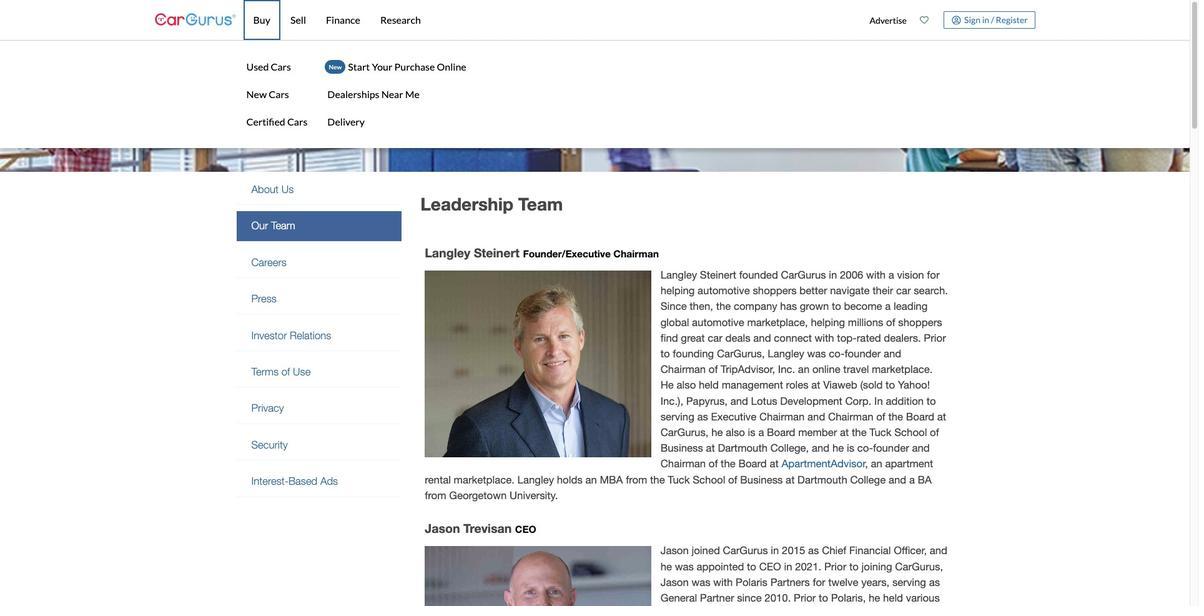 Task type: locate. For each thing, give the bounding box(es) containing it.
start your purchase online
[[348, 61, 467, 72]]

security
[[252, 439, 288, 451]]

langley up 'since'
[[661, 269, 697, 281]]

cargurus, down inc.),
[[661, 426, 709, 439]]

and right officer,
[[930, 545, 948, 557]]

relations
[[290, 329, 331, 342]]

1 vertical spatial marketplace.
[[454, 473, 515, 486]]

an
[[799, 363, 810, 376], [871, 458, 883, 470], [586, 473, 597, 486]]

0 vertical spatial an
[[799, 363, 810, 376]]

cargurus, inside jason joined cargurus in 2015 as chief financial officer, and he was appointed to ceo in 2021. prior to joining cargurus, jason was with polaris partners for twelve years, serving as general partner since 2010. prior to polaris, he held vari
[[896, 560, 944, 573]]

was down joined
[[675, 560, 694, 573]]

also down executive
[[726, 426, 745, 439]]

from right 'mba'
[[626, 473, 648, 486]]

sell button
[[281, 0, 316, 40]]

in
[[875, 395, 884, 407]]

marketplace. inside langley steinert founded cargurus in 2006 with a vision for helping automotive shoppers better navigate their car search. since then, the company has grown to become a leading global automotive marketplace, helping millions of shoppers find great car deals and connect with top-rated dealers. prior to founding cargurus, langley was co-founder and chairman of tripadvisor, inc. an online travel marketplace. he also held management roles at viaweb (sold to yahoo! inc.), papyrus, and lotus development corp. in addition to serving as executive chairman and chairman of the board at cargurus, he also is a board member at the tuck school of business at dartmouth college, and he is co-founder and chairman of the board at
[[872, 363, 933, 376]]

for up search.
[[928, 269, 940, 281]]

steinert inside langley steinert founded cargurus in 2006 with a vision for helping automotive shoppers better navigate their car search. since then, the company has grown to become a leading global automotive marketplace, helping millions of shoppers find great car deals and connect with top-rated dealers. prior to founding cargurus, langley was co-founder and chairman of tripadvisor, inc. an online travel marketplace. he also held management roles at viaweb (sold to yahoo! inc.), papyrus, and lotus development corp. in addition to serving as executive chairman and chairman of the board at cargurus, he also is a board member at the tuck school of business at dartmouth college, and he is co-founder and chairman of the board at
[[700, 269, 737, 281]]

prior right dealers.
[[924, 332, 947, 344]]

langley up inc.
[[768, 347, 805, 360]]

and
[[754, 332, 772, 344], [884, 347, 902, 360], [731, 395, 749, 407], [808, 410, 826, 423], [812, 442, 830, 454], [913, 442, 930, 454], [889, 473, 907, 486], [930, 545, 948, 557]]

our team link
[[237, 211, 402, 241]]

langley
[[425, 245, 471, 260], [661, 269, 697, 281], [768, 347, 805, 360], [518, 473, 554, 486]]

0 horizontal spatial an
[[586, 473, 597, 486]]

0 vertical spatial cars
[[271, 61, 291, 72]]

based
[[289, 475, 318, 488]]

ceo up polaris
[[760, 560, 782, 573]]

marketplace. up yahoo!
[[872, 363, 933, 376]]

board up college,
[[767, 426, 796, 439]]

1 vertical spatial team
[[271, 220, 295, 232]]

cars
[[271, 61, 291, 72], [269, 88, 289, 100], [287, 116, 308, 127]]

an up roles
[[799, 363, 810, 376]]

in inside langley steinert founded cargurus in 2006 with a vision for helping automotive shoppers better navigate their car search. since then, the company has grown to become a leading global automotive marketplace, helping millions of shoppers find great car deals and connect with top-rated dealers. prior to founding cargurus, langley was co-founder and chairman of tripadvisor, inc. an online travel marketplace. he also held management roles at viaweb (sold to yahoo! inc.), papyrus, and lotus development corp. in addition to serving as executive chairman and chairman of the board at cargurus, he also is a board member at the tuck school of business at dartmouth college, and he is co-founder and chairman of the board at
[[829, 269, 838, 281]]

research button
[[371, 0, 431, 40]]

car right great
[[708, 332, 723, 344]]

0 horizontal spatial ceo
[[515, 524, 537, 535]]

me
[[405, 88, 420, 100]]

2015
[[782, 545, 806, 557]]

0 horizontal spatial serving
[[661, 410, 695, 423]]

cargurus logo homepage link image
[[155, 2, 236, 38]]

0 vertical spatial board
[[907, 410, 935, 423]]

school
[[895, 426, 928, 439], [693, 473, 726, 486]]

board down addition on the bottom right
[[907, 410, 935, 423]]

1 horizontal spatial business
[[741, 473, 783, 486]]

ba
[[918, 473, 932, 486]]

langley inside ', an apartment rental marketplace. langley holds an mba from the tuck school of business at dartmouth college and a ba from georgetown university.'
[[518, 473, 554, 486]]

he up apartmentadvisor link
[[833, 442, 844, 454]]

tuck inside langley steinert founded cargurus in 2006 with a vision for helping automotive shoppers better navigate their car search. since then, the company has grown to become a leading global automotive marketplace, helping millions of shoppers find great car deals and connect with top-rated dealers. prior to founding cargurus, langley was co-founder and chairman of tripadvisor, inc. an online travel marketplace. he also held management roles at viaweb (sold to yahoo! inc.), papyrus, and lotus development corp. in addition to serving as executive chairman and chairman of the board at cargurus, he also is a board member at the tuck school of business at dartmouth college, and he is co-founder and chairman of the board at
[[870, 426, 892, 439]]

1 horizontal spatial for
[[928, 269, 940, 281]]

0 vertical spatial serving
[[661, 410, 695, 423]]

search.
[[914, 285, 949, 297]]

to down yahoo!
[[927, 395, 937, 407]]

0 horizontal spatial helping
[[661, 285, 695, 297]]

in left the / at the top right of page
[[983, 14, 990, 25]]

dartmouth down apartmentadvisor link
[[798, 473, 848, 486]]

new down used
[[247, 88, 267, 100]]

steinert for founder/executive
[[474, 245, 520, 260]]

member
[[799, 426, 838, 439]]

automotive down then,
[[692, 316, 745, 328]]

1 horizontal spatial with
[[815, 332, 835, 344]]

, an apartment rental marketplace. langley holds an mba from the tuck school of business at dartmouth college and a ba from georgetown university.
[[425, 458, 934, 502]]

0 horizontal spatial is
[[748, 426, 756, 439]]

0 vertical spatial new
[[329, 63, 342, 71]]

in up partners
[[785, 560, 793, 573]]

1 horizontal spatial ceo
[[760, 560, 782, 573]]

was up partner
[[692, 576, 711, 589]]

financial
[[850, 545, 891, 557]]

1 horizontal spatial marketplace.
[[872, 363, 933, 376]]

0 horizontal spatial car
[[708, 332, 723, 344]]

team right the our
[[271, 220, 295, 232]]

delivery
[[328, 116, 365, 127]]

2 vertical spatial an
[[586, 473, 597, 486]]

1 vertical spatial for
[[813, 576, 826, 589]]

cargurus up better
[[781, 269, 827, 281]]

1 horizontal spatial prior
[[825, 560, 847, 573]]

cargurus up appointed
[[723, 545, 768, 557]]

also right he
[[677, 379, 696, 391]]

he up general
[[661, 560, 672, 573]]

to down find
[[661, 347, 670, 360]]

menu bar containing buy
[[0, 0, 1190, 148]]

leadership team element
[[421, 237, 954, 606]]

0 horizontal spatial as
[[698, 410, 709, 423]]

menu containing used cars
[[244, 53, 310, 136]]

was up online
[[808, 347, 827, 360]]

0 vertical spatial with
[[867, 269, 886, 281]]

menu
[[864, 2, 1036, 37], [244, 53, 310, 136], [325, 53, 469, 136], [237, 175, 402, 497]]

1 vertical spatial jason
[[661, 545, 689, 557]]

use
[[293, 366, 311, 378]]

shoppers up has
[[753, 285, 797, 297]]

1 vertical spatial cars
[[269, 88, 289, 100]]

top-
[[838, 332, 857, 344]]

mba
[[600, 473, 623, 486]]

langley down leadership
[[425, 245, 471, 260]]

0 vertical spatial school
[[895, 426, 928, 439]]

in
[[983, 14, 990, 25], [829, 269, 838, 281], [771, 545, 780, 557], [785, 560, 793, 573]]

investor
[[252, 329, 287, 342]]

steinert down "leadership team"
[[474, 245, 520, 260]]

1 horizontal spatial from
[[626, 473, 648, 486]]

a inside ', an apartment rental marketplace. langley holds an mba from the tuck school of business at dartmouth college and a ba from georgetown university.'
[[910, 473, 915, 486]]

serving inside langley steinert founded cargurus in 2006 with a vision for helping automotive shoppers better navigate their car search. since then, the company has grown to become a leading global automotive marketplace, helping millions of shoppers find great car deals and connect with top-rated dealers. prior to founding cargurus, langley was co-founder and chairman of tripadvisor, inc. an online travel marketplace. he also held management roles at viaweb (sold to yahoo! inc.), papyrus, and lotus development corp. in addition to serving as executive chairman and chairman of the board at cargurus, he also is a board member at the tuck school of business at dartmouth college, and he is co-founder and chairman of the board at
[[661, 410, 695, 423]]

0 horizontal spatial marketplace.
[[454, 473, 515, 486]]

0 vertical spatial cargurus,
[[717, 347, 765, 360]]

sign in / register
[[965, 14, 1029, 25]]

for down 2021.
[[813, 576, 826, 589]]

2 horizontal spatial as
[[930, 576, 941, 589]]

1 horizontal spatial board
[[767, 426, 796, 439]]

in left the 2006
[[829, 269, 838, 281]]

1 vertical spatial held
[[884, 592, 904, 604]]

of inside menu
[[282, 366, 290, 378]]

0 vertical spatial co-
[[829, 347, 845, 360]]

used
[[247, 61, 269, 72]]

1 vertical spatial with
[[815, 332, 835, 344]]

menu containing about us
[[237, 175, 402, 497]]

business down college,
[[741, 473, 783, 486]]

team
[[519, 194, 563, 214], [271, 220, 295, 232]]

new cars link
[[244, 81, 310, 108]]

2 vertical spatial cars
[[287, 116, 308, 127]]

held down years,
[[884, 592, 904, 604]]

with inside jason joined cargurus in 2015 as chief financial officer, and he was appointed to ceo in 2021. prior to joining cargurus, jason was with polaris partners for twelve years, serving as general partner since 2010. prior to polaris, he held vari
[[714, 576, 733, 589]]

team up langley steinert founder/executive chairman
[[519, 194, 563, 214]]

0 horizontal spatial steinert
[[474, 245, 520, 260]]

an left 'mba'
[[586, 473, 597, 486]]

2 vertical spatial board
[[739, 458, 767, 470]]

0 vertical spatial dartmouth
[[718, 442, 768, 454]]

with up their
[[867, 269, 886, 281]]

from down rental
[[425, 489, 446, 502]]

founder up apartment
[[874, 442, 910, 454]]

0 horizontal spatial co-
[[829, 347, 845, 360]]

leadership
[[421, 194, 514, 214]]

privacy link
[[237, 394, 402, 424]]

0 vertical spatial also
[[677, 379, 696, 391]]

1 horizontal spatial shoppers
[[899, 316, 943, 328]]

roles
[[787, 379, 809, 391]]

the down the "corp."
[[852, 426, 867, 439]]

1 vertical spatial automotive
[[692, 316, 745, 328]]

2 vertical spatial prior
[[794, 592, 816, 604]]

cargurus, down officer,
[[896, 560, 944, 573]]

0 vertical spatial shoppers
[[753, 285, 797, 297]]

0 vertical spatial steinert
[[474, 245, 520, 260]]

inc.),
[[661, 395, 684, 407]]

a
[[889, 269, 895, 281], [886, 300, 891, 313], [759, 426, 765, 439], [910, 473, 915, 486]]

inc.
[[779, 363, 796, 376]]

2 vertical spatial cargurus,
[[896, 560, 944, 573]]

used cars link
[[244, 53, 310, 81]]

helping up 'since'
[[661, 285, 695, 297]]

1 vertical spatial new
[[247, 88, 267, 100]]

sign
[[965, 14, 981, 25]]

careers link
[[237, 248, 402, 278]]

a left ba
[[910, 473, 915, 486]]

chairman
[[614, 248, 659, 259], [661, 363, 706, 376], [760, 410, 805, 423], [829, 410, 874, 423], [661, 458, 706, 470]]

ceo down university.
[[515, 524, 537, 535]]

1 vertical spatial business
[[741, 473, 783, 486]]

jason for trevisan
[[425, 521, 460, 535]]

chairman inside langley steinert founder/executive chairman
[[614, 248, 659, 259]]

1 horizontal spatial dartmouth
[[798, 473, 848, 486]]

officer,
[[894, 545, 927, 557]]

new cars
[[247, 88, 289, 100]]

dartmouth down executive
[[718, 442, 768, 454]]

cargurus, down deals
[[717, 347, 765, 360]]

founding
[[673, 347, 714, 360]]

1 vertical spatial founder
[[874, 442, 910, 454]]

held
[[699, 379, 719, 391], [884, 592, 904, 604]]

1 horizontal spatial steinert
[[700, 269, 737, 281]]

1 horizontal spatial held
[[884, 592, 904, 604]]

0 vertical spatial as
[[698, 410, 709, 423]]

langley up university.
[[518, 473, 554, 486]]

0 vertical spatial held
[[699, 379, 719, 391]]

1 vertical spatial is
[[847, 442, 855, 454]]

1 vertical spatial co-
[[858, 442, 874, 454]]

to left polaris,
[[819, 592, 829, 604]]

cargurus inside jason joined cargurus in 2015 as chief financial officer, and he was appointed to ceo in 2021. prior to joining cargurus, jason was with polaris partners for twelve years, serving as general partner since 2010. prior to polaris, he held vari
[[723, 545, 768, 557]]

2 vertical spatial as
[[930, 576, 941, 589]]

holds
[[557, 473, 583, 486]]

0 vertical spatial prior
[[924, 332, 947, 344]]

with left top- on the right
[[815, 332, 835, 344]]

jason up general
[[661, 576, 689, 589]]

the down addition on the bottom right
[[889, 410, 904, 423]]

is up apartmentadvisor
[[847, 442, 855, 454]]

addition
[[886, 395, 924, 407]]

0 horizontal spatial dartmouth
[[718, 442, 768, 454]]

held up 'papyrus,'
[[699, 379, 719, 391]]

0 vertical spatial ceo
[[515, 524, 537, 535]]

1 horizontal spatial co-
[[858, 442, 874, 454]]

1 vertical spatial serving
[[893, 576, 927, 589]]

1 vertical spatial board
[[767, 426, 796, 439]]

ceo inside jason trevisan ceo
[[515, 524, 537, 535]]

he down executive
[[712, 426, 723, 439]]

1 horizontal spatial also
[[726, 426, 745, 439]]

an inside langley steinert founded cargurus in 2006 with a vision for helping automotive shoppers better navigate their car search. since then, the company has grown to become a leading global automotive marketplace, helping millions of shoppers find great car deals and connect with top-rated dealers. prior to founding cargurus, langley was co-founder and chairman of tripadvisor, inc. an online travel marketplace. he also held management roles at viaweb (sold to yahoo! inc.), papyrus, and lotus development corp. in addition to serving as executive chairman and chairman of the board at cargurus, he also is a board member at the tuck school of business at dartmouth college, and he is co-founder and chairman of the board at
[[799, 363, 810, 376]]

jason
[[425, 521, 460, 535], [661, 545, 689, 557], [661, 576, 689, 589]]

cars down used cars link
[[269, 88, 289, 100]]

1 horizontal spatial tuck
[[870, 426, 892, 439]]

automotive
[[698, 285, 750, 297], [692, 316, 745, 328]]

ceo
[[515, 524, 537, 535], [760, 560, 782, 573]]

cargurus logo homepage link link
[[155, 2, 236, 38]]

board down executive
[[739, 458, 767, 470]]

and down apartment
[[889, 473, 907, 486]]

0 vertical spatial for
[[928, 269, 940, 281]]

saved cars image
[[920, 16, 929, 24]]

1 horizontal spatial serving
[[893, 576, 927, 589]]

near
[[382, 88, 403, 100]]

leading
[[894, 300, 928, 313]]

jason left trevisan
[[425, 521, 460, 535]]

university.
[[510, 489, 558, 502]]

1 horizontal spatial team
[[519, 194, 563, 214]]

shoppers
[[753, 285, 797, 297], [899, 316, 943, 328]]

0 vertical spatial automotive
[[698, 285, 750, 297]]

business up ', an apartment rental marketplace. langley holds an mba from the tuck school of business at dartmouth college and a ba from georgetown university.'
[[661, 442, 704, 454]]

new left start
[[329, 63, 342, 71]]

as down 'papyrus,'
[[698, 410, 709, 423]]

1 vertical spatial tuck
[[668, 473, 690, 486]]

prior down partners
[[794, 592, 816, 604]]

delivery link
[[325, 108, 469, 136]]

1 vertical spatial cargurus
[[723, 545, 768, 557]]

marketplace. up georgetown
[[454, 473, 515, 486]]

and up executive
[[731, 395, 749, 407]]

in inside menu
[[983, 14, 990, 25]]

0 vertical spatial marketplace.
[[872, 363, 933, 376]]

serving down inc.),
[[661, 410, 695, 423]]

business inside langley steinert founded cargurus in 2006 with a vision for helping automotive shoppers better navigate their car search. since then, the company has grown to become a leading global automotive marketplace, helping millions of shoppers find great car deals and connect with top-rated dealers. prior to founding cargurus, langley was co-founder and chairman of tripadvisor, inc. an online travel marketplace. he also held management roles at viaweb (sold to yahoo! inc.), papyrus, and lotus development corp. in addition to serving as executive chairman and chairman of the board at cargurus, he also is a board member at the tuck school of business at dartmouth college, and he is co-founder and chairman of the board at
[[661, 442, 704, 454]]

at inside ', an apartment rental marketplace. langley holds an mba from the tuck school of business at dartmouth college and a ba from georgetown university.'
[[786, 473, 795, 486]]

0 vertical spatial jason
[[425, 521, 460, 535]]

founder
[[845, 347, 881, 360], [874, 442, 910, 454]]

0 vertical spatial was
[[808, 347, 827, 360]]

rated
[[857, 332, 882, 344]]

cars right used
[[271, 61, 291, 72]]

jason left joined
[[661, 545, 689, 557]]

is down executive
[[748, 426, 756, 439]]

press link
[[237, 284, 402, 314]]

co- down top- on the right
[[829, 347, 845, 360]]

serving down officer,
[[893, 576, 927, 589]]

1 horizontal spatial cargurus
[[781, 269, 827, 281]]

an right ,
[[871, 458, 883, 470]]

1 horizontal spatial new
[[329, 63, 342, 71]]

appointed
[[697, 560, 745, 573]]

shoppers down leading
[[899, 316, 943, 328]]

0 vertical spatial from
[[626, 473, 648, 486]]

the inside ', an apartment rental marketplace. langley holds an mba from the tuck school of business at dartmouth college and a ba from georgetown university.'
[[651, 473, 665, 486]]

1 vertical spatial steinert
[[700, 269, 737, 281]]

and up apartmentadvisor
[[812, 442, 830, 454]]

register
[[996, 14, 1029, 25]]

terms of use link
[[237, 357, 402, 387]]

0 horizontal spatial for
[[813, 576, 826, 589]]

and inside jason joined cargurus in 2015 as chief financial officer, and he was appointed to ceo in 2021. prior to joining cargurus, jason was with polaris partners for twelve years, serving as general partner since 2010. prior to polaris, he held vari
[[930, 545, 948, 557]]

for inside langley steinert founded cargurus in 2006 with a vision for helping automotive shoppers better navigate their car search. since then, the company has grown to become a leading global automotive marketplace, helping millions of shoppers find great car deals and connect with top-rated dealers. prior to founding cargurus, langley was co-founder and chairman of tripadvisor, inc. an online travel marketplace. he also held management roles at viaweb (sold to yahoo! inc.), papyrus, and lotus development corp. in addition to serving as executive chairman and chairman of the board at cargurus, he also is a board member at the tuck school of business at dartmouth college, and he is co-founder and chairman of the board at
[[928, 269, 940, 281]]

team inside menu
[[271, 220, 295, 232]]

1 horizontal spatial car
[[897, 285, 911, 297]]

the right 'mba'
[[651, 473, 665, 486]]

helping
[[661, 285, 695, 297], [811, 316, 846, 328]]

0 horizontal spatial from
[[425, 489, 446, 502]]

as up 2021.
[[809, 545, 820, 557]]

board
[[907, 410, 935, 423], [767, 426, 796, 439], [739, 458, 767, 470]]

co- up ,
[[858, 442, 874, 454]]

1 horizontal spatial is
[[847, 442, 855, 454]]

menu bar
[[0, 0, 1190, 148]]

cars right certified
[[287, 116, 308, 127]]

steinert up then,
[[700, 269, 737, 281]]

of inside ', an apartment rental marketplace. langley holds an mba from the tuck school of business at dartmouth college and a ba from georgetown university.'
[[729, 473, 738, 486]]

2006
[[841, 269, 864, 281]]

tuck
[[870, 426, 892, 439], [668, 473, 690, 486]]

with down appointed
[[714, 576, 733, 589]]

of
[[887, 316, 896, 328], [709, 363, 718, 376], [282, 366, 290, 378], [877, 410, 886, 423], [931, 426, 940, 439], [709, 458, 718, 470], [729, 473, 738, 486]]

a down lotus
[[759, 426, 765, 439]]

automotive up then,
[[698, 285, 750, 297]]

cargurus
[[781, 269, 827, 281], [723, 545, 768, 557]]

0 vertical spatial is
[[748, 426, 756, 439]]

steinert for founded
[[700, 269, 737, 281]]

as right years,
[[930, 576, 941, 589]]

privacy
[[252, 402, 284, 415]]

leadership team
[[421, 194, 563, 214]]

helping down grown
[[811, 316, 846, 328]]

2010.
[[765, 592, 791, 604]]

as inside langley steinert founded cargurus in 2006 with a vision for helping automotive shoppers better navigate their car search. since then, the company has grown to become a leading global automotive marketplace, helping millions of shoppers find great car deals and connect with top-rated dealers. prior to founding cargurus, langley was co-founder and chairman of tripadvisor, inc. an online travel marketplace. he also held management roles at viaweb (sold to yahoo! inc.), papyrus, and lotus development corp. in addition to serving as executive chairman and chairman of the board at cargurus, he also is a board member at the tuck school of business at dartmouth college, and he is co-founder and chairman of the board at
[[698, 410, 709, 423]]

and up apartment
[[913, 442, 930, 454]]

millions
[[848, 316, 884, 328]]

apartmentadvisor link
[[782, 458, 866, 470]]

college
[[851, 473, 886, 486]]

2 vertical spatial with
[[714, 576, 733, 589]]

car
[[897, 285, 911, 297], [708, 332, 723, 344]]

the right then,
[[717, 300, 731, 313]]

1 horizontal spatial school
[[895, 426, 928, 439]]

founder down rated
[[845, 347, 881, 360]]

0 vertical spatial cargurus
[[781, 269, 827, 281]]

1 horizontal spatial an
[[799, 363, 810, 376]]

and up member
[[808, 410, 826, 423]]



Task type: describe. For each thing, give the bounding box(es) containing it.
1 vertical spatial shoppers
[[899, 316, 943, 328]]

to up the twelve
[[850, 560, 859, 573]]

a up their
[[889, 269, 895, 281]]

was inside langley steinert founded cargurus in 2006 with a vision for helping automotive shoppers better navigate their car search. since then, the company has grown to become a leading global automotive marketplace, helping millions of shoppers find great car deals and connect with top-rated dealers. prior to founding cargurus, langley was co-founder and chairman of tripadvisor, inc. an online travel marketplace. he also held management roles at viaweb (sold to yahoo! inc.), papyrus, and lotus development corp. in addition to serving as executive chairman and chairman of the board at cargurus, he also is a board member at the tuck school of business at dartmouth college, and he is co-founder and chairman of the board at
[[808, 347, 827, 360]]

dartmouth inside ', an apartment rental marketplace. langley holds an mba from the tuck school of business at dartmouth college and a ba from georgetown university.'
[[798, 473, 848, 486]]

0 horizontal spatial cargurus,
[[661, 426, 709, 439]]

online
[[437, 61, 467, 72]]

your
[[372, 61, 393, 72]]

2 horizontal spatial with
[[867, 269, 886, 281]]

about us
[[252, 183, 294, 196]]

school inside ', an apartment rental marketplace. langley holds an mba from the tuck school of business at dartmouth college and a ba from georgetown university.'
[[693, 473, 726, 486]]

rental
[[425, 473, 451, 486]]

jason for joined
[[661, 545, 689, 557]]

langley steinert founder/executive chairman
[[425, 245, 659, 260]]

development
[[781, 395, 843, 407]]

research
[[381, 14, 421, 26]]

advertise
[[870, 15, 907, 25]]

viaweb
[[824, 379, 858, 391]]

purchase
[[395, 61, 435, 72]]

held inside jason joined cargurus in 2015 as chief financial officer, and he was appointed to ceo in 2021. prior to joining cargurus, jason was with polaris partners for twelve years, serving as general partner since 2010. prior to polaris, he held vari
[[884, 592, 904, 604]]

and down marketplace,
[[754, 332, 772, 344]]

a down their
[[886, 300, 891, 313]]

finance
[[326, 14, 361, 26]]

1 vertical spatial prior
[[825, 560, 847, 573]]

0 horizontal spatial prior
[[794, 592, 816, 604]]

,
[[866, 458, 869, 470]]

new for new cars
[[247, 88, 267, 100]]

joining
[[862, 560, 893, 573]]

/
[[992, 14, 995, 25]]

buy
[[253, 14, 271, 26]]

security link
[[237, 430, 402, 460]]

online
[[813, 363, 841, 376]]

ceo inside jason joined cargurus in 2015 as chief financial officer, and he was appointed to ceo in 2021. prior to joining cargurus, jason was with polaris partners for twelve years, serving as general partner since 2010. prior to polaris, he held vari
[[760, 560, 782, 573]]

company
[[734, 300, 778, 313]]

he down years,
[[869, 592, 881, 604]]

ads
[[321, 475, 338, 488]]

interest-based ads
[[252, 475, 338, 488]]

polaris
[[736, 576, 768, 589]]

serving inside jason joined cargurus in 2015 as chief financial officer, and he was appointed to ceo in 2021. prior to joining cargurus, jason was with polaris partners for twelve years, serving as general partner since 2010. prior to polaris, he held vari
[[893, 576, 927, 589]]

executive
[[711, 410, 757, 423]]

2021.
[[796, 560, 822, 573]]

apartment
[[886, 458, 934, 470]]

navigate
[[831, 285, 870, 297]]

terms
[[252, 366, 279, 378]]

certified
[[247, 116, 285, 127]]

the down executive
[[721, 458, 736, 470]]

founded
[[740, 269, 779, 281]]

trevisan
[[464, 521, 512, 535]]

start
[[348, 61, 370, 72]]

since
[[661, 300, 687, 313]]

langley steinert founded cargurus in 2006 with a vision for helping automotive shoppers better navigate their car search. since then, the company has grown to become a leading global automotive marketplace, helping millions of shoppers find great car deals and connect with top-rated dealers. prior to founding cargurus, langley was co-founder and chairman of tripadvisor, inc. an online travel marketplace. he also held management roles at viaweb (sold to yahoo! inc.), papyrus, and lotus development corp. in addition to serving as executive chairman and chairman of the board at cargurus, he also is a board member at the tuck school of business at dartmouth college, and he is co-founder and chairman of the board at
[[661, 269, 949, 470]]

team for leadership team
[[519, 194, 563, 214]]

become
[[845, 300, 883, 313]]

1 vertical spatial was
[[675, 560, 694, 573]]

dealerships near me link
[[325, 81, 469, 108]]

investor relations
[[252, 329, 331, 342]]

dealers.
[[884, 332, 922, 344]]

global
[[661, 316, 690, 328]]

about
[[252, 183, 279, 196]]

to down navigate
[[832, 300, 842, 313]]

their
[[873, 285, 894, 297]]

tuck inside ', an apartment rental marketplace. langley holds an mba from the tuck school of business at dartmouth college and a ba from georgetown university.'
[[668, 473, 690, 486]]

about us link
[[237, 175, 402, 205]]

careers
[[252, 256, 287, 269]]

deals
[[726, 332, 751, 344]]

partners
[[771, 576, 810, 589]]

chief
[[822, 545, 847, 557]]

menu containing start your purchase online
[[325, 53, 469, 136]]

jason joined cargurus in 2015 as chief financial officer, and he was appointed to ceo in 2021. prior to joining cargurus, jason was with polaris partners for twelve years, serving as general partner since 2010. prior to polaris, he held vari
[[661, 545, 948, 606]]

interest-
[[252, 475, 289, 488]]

georgetown
[[449, 489, 507, 502]]

0 vertical spatial car
[[897, 285, 911, 297]]

us
[[282, 183, 294, 196]]

1 vertical spatial as
[[809, 545, 820, 557]]

2 horizontal spatial board
[[907, 410, 935, 423]]

general
[[661, 592, 697, 604]]

better
[[800, 285, 828, 297]]

cars for certified cars
[[287, 116, 308, 127]]

held inside langley steinert founded cargurus in 2006 with a vision for helping automotive shoppers better navigate their car search. since then, the company has grown to become a leading global automotive marketplace, helping millions of shoppers find great car deals and connect with top-rated dealers. prior to founding cargurus, langley was co-founder and chairman of tripadvisor, inc. an online travel marketplace. he also held management roles at viaweb (sold to yahoo! inc.), papyrus, and lotus development corp. in addition to serving as executive chairman and chairman of the board at cargurus, he also is a board member at the tuck school of business at dartmouth college, and he is co-founder and chairman of the board at
[[699, 379, 719, 391]]

apartmentadvisor
[[782, 458, 866, 470]]

team for our team
[[271, 220, 295, 232]]

2 vertical spatial jason
[[661, 576, 689, 589]]

1 vertical spatial car
[[708, 332, 723, 344]]

marketplace,
[[748, 316, 808, 328]]

for inside jason joined cargurus in 2015 as chief financial officer, and he was appointed to ceo in 2021. prior to joining cargurus, jason was with polaris partners for twelve years, serving as general partner since 2010. prior to polaris, he held vari
[[813, 576, 826, 589]]

our
[[252, 220, 268, 232]]

joined
[[692, 545, 720, 557]]

certified cars link
[[244, 108, 310, 136]]

cars for new cars
[[269, 88, 289, 100]]

grown
[[800, 300, 829, 313]]

prior inside langley steinert founded cargurus in 2006 with a vision for helping automotive shoppers better navigate their car search. since then, the company has grown to become a leading global automotive marketplace, helping millions of shoppers find great car deals and connect with top-rated dealers. prior to founding cargurus, langley was co-founder and chairman of tripadvisor, inc. an online travel marketplace. he also held management roles at viaweb (sold to yahoo! inc.), papyrus, and lotus development corp. in addition to serving as executive chairman and chairman of the board at cargurus, he also is a board member at the tuck school of business at dartmouth college, and he is co-founder and chairman of the board at
[[924, 332, 947, 344]]

0 horizontal spatial also
[[677, 379, 696, 391]]

and inside ', an apartment rental marketplace. langley holds an mba from the tuck school of business at dartmouth college and a ba from georgetown university.'
[[889, 473, 907, 486]]

menu containing sign in / register
[[864, 2, 1036, 37]]

0 vertical spatial helping
[[661, 285, 695, 297]]

advertise link
[[864, 2, 914, 37]]

school inside langley steinert founded cargurus in 2006 with a vision for helping automotive shoppers better navigate their car search. since then, the company has grown to become a leading global automotive marketplace, helping millions of shoppers find great car deals and connect with top-rated dealers. prior to founding cargurus, langley was co-founder and chairman of tripadvisor, inc. an online travel marketplace. he also held management roles at viaweb (sold to yahoo! inc.), papyrus, and lotus development corp. in addition to serving as executive chairman and chairman of the board at cargurus, he also is a board member at the tuck school of business at dartmouth college, and he is co-founder and chairman of the board at
[[895, 426, 928, 439]]

corp.
[[846, 395, 872, 407]]

founder/executive
[[523, 248, 611, 259]]

to right (sold
[[886, 379, 896, 391]]

1 horizontal spatial cargurus,
[[717, 347, 765, 360]]

in left "2015"
[[771, 545, 780, 557]]

buy button
[[243, 0, 281, 40]]

2 vertical spatial was
[[692, 576, 711, 589]]

0 vertical spatial founder
[[845, 347, 881, 360]]

marketplace. inside ', an apartment rental marketplace. langley holds an mba from the tuck school of business at dartmouth college and a ba from georgetown university.'
[[454, 473, 515, 486]]

vision
[[898, 269, 925, 281]]

to up polaris
[[747, 560, 757, 573]]

1 vertical spatial helping
[[811, 316, 846, 328]]

jason trevisan ceo
[[425, 521, 537, 535]]

(sold
[[861, 379, 883, 391]]

user icon image
[[952, 15, 962, 25]]

dartmouth inside langley steinert founded cargurus in 2006 with a vision for helping automotive shoppers better navigate their car search. since then, the company has grown to become a leading global automotive marketplace, helping millions of shoppers find great car deals and connect with top-rated dealers. prior to founding cargurus, langley was co-founder and chairman of tripadvisor, inc. an online travel marketplace. he also held management roles at viaweb (sold to yahoo! inc.), papyrus, and lotus development corp. in addition to serving as executive chairman and chairman of the board at cargurus, he also is a board member at the tuck school of business at dartmouth college, and he is co-founder and chairman of the board at
[[718, 442, 768, 454]]

2 horizontal spatial an
[[871, 458, 883, 470]]

and down dealers.
[[884, 347, 902, 360]]

0 horizontal spatial shoppers
[[753, 285, 797, 297]]

business inside ', an apartment rental marketplace. langley holds an mba from the tuck school of business at dartmouth college and a ba from georgetown university.'
[[741, 473, 783, 486]]

cars for used cars
[[271, 61, 291, 72]]

finance button
[[316, 0, 371, 40]]

partner
[[700, 592, 735, 604]]

used cars
[[247, 61, 291, 72]]

1 vertical spatial also
[[726, 426, 745, 439]]

new for new
[[329, 63, 342, 71]]

since
[[737, 592, 762, 604]]

certified cars
[[247, 116, 308, 127]]

college,
[[771, 442, 809, 454]]

cargurus inside langley steinert founded cargurus in 2006 with a vision for helping automotive shoppers better navigate their car search. since then, the company has grown to become a leading global automotive marketplace, helping millions of shoppers find great car deals and connect with top-rated dealers. prior to founding cargurus, langley was co-founder and chairman of tripadvisor, inc. an online travel marketplace. he also held management roles at viaweb (sold to yahoo! inc.), papyrus, and lotus development corp. in addition to serving as executive chairman and chairman of the board at cargurus, he also is a board member at the tuck school of business at dartmouth college, and he is co-founder and chairman of the board at
[[781, 269, 827, 281]]



Task type: vqa. For each thing, say whether or not it's contained in the screenshot.
tech
no



